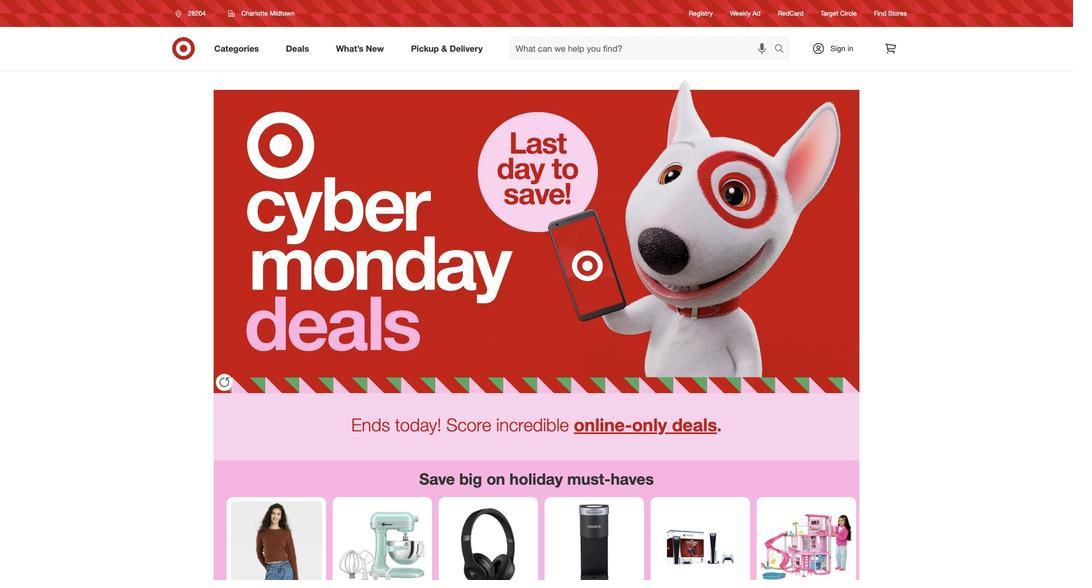 Task type: describe. For each thing, give the bounding box(es) containing it.
find stores
[[875, 9, 907, 17]]

find
[[875, 9, 887, 17]]

charlotte midtown button
[[222, 4, 302, 23]]

search
[[770, 44, 796, 55]]

pickup
[[411, 43, 439, 54]]

sign in
[[831, 44, 854, 53]]

registry link
[[689, 9, 713, 18]]

stores
[[889, 9, 907, 17]]

charlotte
[[241, 9, 268, 17]]

target circle
[[821, 9, 857, 17]]

new
[[366, 43, 384, 54]]

kitchenaid 5.5 quart bowl-lift stand mixer - ksm55 - ice image
[[337, 502, 428, 580]]

categories link
[[205, 37, 273, 60]]

weekly
[[731, 9, 751, 17]]

today!
[[395, 414, 442, 436]]

registry
[[689, 9, 713, 17]]

online-
[[574, 414, 633, 436]]

holiday
[[510, 469, 563, 488]]

.
[[717, 414, 722, 436]]

target cyber monday deals, last day to save! image
[[214, 70, 860, 393]]

what's
[[336, 43, 364, 54]]

women's crew neck cashmere-like pullover sweater - universal thread™ image
[[231, 502, 322, 580]]

carousel region
[[214, 460, 860, 580]]

target circle link
[[821, 9, 857, 18]]

ends
[[352, 414, 390, 436]]

delivery
[[450, 43, 483, 54]]

deals
[[672, 414, 717, 436]]

sign
[[831, 44, 846, 53]]

deals link
[[277, 37, 323, 60]]

redcard link
[[778, 9, 804, 18]]

midtown
[[270, 9, 295, 17]]

incredible
[[497, 414, 569, 436]]

circle
[[841, 9, 857, 17]]

What can we help you find? suggestions appear below search field
[[510, 37, 778, 60]]

in
[[848, 44, 854, 53]]



Task type: locate. For each thing, give the bounding box(es) containing it.
ad
[[753, 9, 761, 17]]

beats solo³ bluetooth wireless all-day on-ear headphones - black image
[[443, 502, 534, 580]]

what's new link
[[327, 37, 398, 60]]

playstation 5 console marvel's spider-man 2 bundle image
[[655, 502, 746, 580]]

on
[[487, 469, 506, 488]]

only
[[633, 414, 668, 436]]

sign in link
[[804, 37, 871, 60]]

barbie dreamhouse pool party doll house with 75+ pc, 3 story slide image
[[762, 502, 853, 580]]

28204
[[188, 9, 206, 17]]

ends today! score incredible online-only deals .
[[352, 414, 722, 436]]

deals
[[286, 43, 309, 54]]

categories
[[214, 43, 259, 54]]

pickup & delivery link
[[402, 37, 497, 60]]

redcard
[[778, 9, 804, 17]]

28204 button
[[169, 4, 217, 23]]

search button
[[770, 37, 796, 62]]

weekly ad link
[[731, 9, 761, 18]]

weekly ad
[[731, 9, 761, 17]]

save
[[419, 469, 455, 488]]

&
[[442, 43, 448, 54]]

target
[[821, 9, 839, 17]]

save big on holiday must-haves
[[419, 469, 654, 488]]

pickup & delivery
[[411, 43, 483, 54]]

keurig k-mini single-serve k-cup pod coffee maker - black image
[[549, 502, 640, 580]]

score
[[447, 414, 492, 436]]

must-
[[568, 469, 611, 488]]

find stores link
[[875, 9, 907, 18]]

charlotte midtown
[[241, 9, 295, 17]]

big
[[460, 469, 483, 488]]

haves
[[611, 469, 654, 488]]

what's new
[[336, 43, 384, 54]]



Task type: vqa. For each thing, say whether or not it's contained in the screenshot.
All associated with All Deals
no



